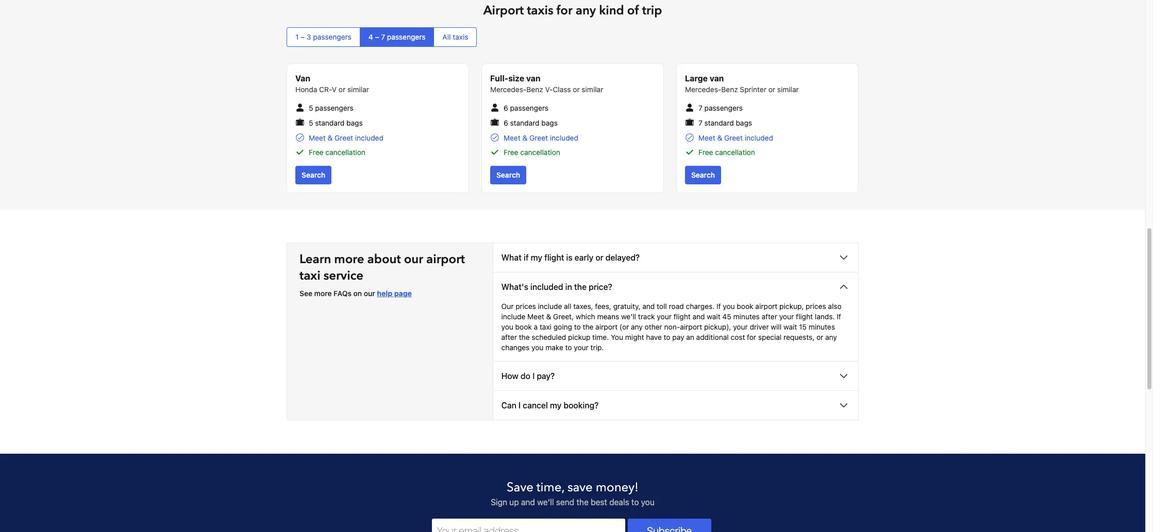 Task type: locate. For each thing, give the bounding box(es) containing it.
& down 6 standard bags
[[523, 134, 528, 142]]

0 horizontal spatial bags
[[347, 119, 363, 127]]

van right size at the left of the page
[[527, 74, 541, 83]]

1 mercedes- from the left
[[491, 85, 527, 94]]

time.
[[593, 333, 609, 342]]

we'll down "time,"
[[538, 498, 554, 508]]

similar right class in the left top of the page
[[582, 85, 604, 94]]

0 horizontal spatial search button
[[296, 166, 332, 185]]

1 free cancellation from the left
[[309, 148, 366, 157]]

benz inside full-size van mercedes-benz v-class or similar
[[527, 85, 544, 94]]

for up "sort results by" element
[[557, 2, 573, 19]]

0 horizontal spatial standard
[[315, 119, 345, 127]]

all
[[564, 302, 572, 311]]

help
[[377, 289, 393, 298]]

or right early
[[596, 253, 604, 263]]

cancellation
[[326, 148, 366, 157], [521, 148, 561, 157], [716, 148, 756, 157]]

i right do
[[533, 372, 535, 381]]

1 horizontal spatial cancellation
[[521, 148, 561, 157]]

0 vertical spatial we'll
[[622, 313, 637, 321]]

benz left v-
[[527, 85, 544, 94]]

and up track
[[643, 302, 655, 311]]

you down the scheduled
[[532, 344, 544, 352]]

prices
[[516, 302, 536, 311], [806, 302, 827, 311]]

0 horizontal spatial taxi
[[300, 268, 321, 285]]

minutes down the 'lands.'
[[809, 323, 836, 332]]

included down 7 standard bags
[[745, 134, 774, 142]]

1 bags from the left
[[347, 119, 363, 127]]

cancellation for cr-
[[326, 148, 366, 157]]

greet down 6 standard bags
[[530, 134, 548, 142]]

passengers right 3
[[313, 32, 352, 41]]

2 horizontal spatial and
[[693, 313, 705, 321]]

1 6 from the top
[[504, 103, 509, 112]]

– for 7
[[375, 32, 379, 41]]

free down 5 standard bags on the left of page
[[309, 148, 324, 157]]

free down 7 standard bags
[[699, 148, 714, 157]]

1 vertical spatial our
[[364, 289, 375, 298]]

0 vertical spatial book
[[737, 302, 754, 311]]

changes
[[502, 344, 530, 352]]

2 vertical spatial and
[[521, 498, 535, 508]]

0 vertical spatial taxis
[[527, 2, 554, 19]]

our
[[404, 251, 424, 268], [364, 289, 375, 298]]

taxi right a
[[540, 323, 552, 332]]

2 mercedes- from the left
[[686, 85, 722, 94]]

charges.
[[686, 302, 715, 311]]

2 horizontal spatial greet
[[725, 134, 743, 142]]

included inside what's included in the price? 'dropdown button'
[[531, 283, 564, 292]]

passengers
[[313, 32, 352, 41], [387, 32, 426, 41], [315, 103, 354, 112], [510, 103, 549, 112], [705, 103, 743, 112]]

1 horizontal spatial similar
[[582, 85, 604, 94]]

include down our
[[502, 313, 526, 321]]

2 horizontal spatial search button
[[686, 166, 722, 185]]

& left greet,
[[547, 313, 552, 321]]

mercedes- down size at the left of the page
[[491, 85, 527, 94]]

additional
[[697, 333, 729, 342]]

free
[[309, 148, 324, 157], [504, 148, 519, 157], [699, 148, 714, 157]]

bags down 6 passengers
[[542, 119, 558, 127]]

(or
[[620, 323, 630, 332]]

0 horizontal spatial prices
[[516, 302, 536, 311]]

5 down 5 passengers
[[309, 119, 313, 127]]

1 vertical spatial i
[[519, 401, 521, 411]]

1 horizontal spatial free cancellation
[[504, 148, 561, 157]]

1 horizontal spatial prices
[[806, 302, 827, 311]]

& down 7 standard bags
[[718, 134, 723, 142]]

3 cancellation from the left
[[716, 148, 756, 157]]

non-
[[665, 323, 681, 332]]

&
[[328, 134, 333, 142], [523, 134, 528, 142], [718, 134, 723, 142], [547, 313, 552, 321]]

meet down 6 standard bags
[[504, 134, 521, 142]]

1 van from the left
[[527, 74, 541, 83]]

included
[[355, 134, 384, 142], [550, 134, 579, 142], [745, 134, 774, 142], [531, 283, 564, 292]]

or
[[339, 85, 346, 94], [573, 85, 580, 94], [769, 85, 776, 94], [596, 253, 604, 263], [817, 333, 824, 342]]

2 horizontal spatial cancellation
[[716, 148, 756, 157]]

1 horizontal spatial search
[[497, 171, 521, 180]]

3 standard from the left
[[705, 119, 734, 127]]

free cancellation down 5 standard bags on the left of page
[[309, 148, 366, 157]]

2 5 from the top
[[309, 119, 313, 127]]

meet & greet included down 6 standard bags
[[504, 134, 579, 142]]

0 vertical spatial minutes
[[734, 313, 760, 321]]

if
[[524, 253, 529, 263]]

1 search from the left
[[302, 171, 326, 180]]

1 benz from the left
[[527, 85, 544, 94]]

2 search button from the left
[[491, 166, 527, 185]]

1 meet & greet included from the left
[[309, 134, 384, 142]]

the down save
[[577, 498, 589, 508]]

1 horizontal spatial meet & greet included
[[504, 134, 579, 142]]

2 van from the left
[[710, 74, 725, 83]]

& inside our prices include all taxes, fees, gratuity, and toll road charges. if you book airport pickup, prices also include meet & greet, which means we'll track your flight and wait 45 minutes after your flight lands. if you book a taxi going to the airport (or any other non-airport pickup), your driver will wait 15 minutes after the scheduled pickup time. you might have to pay an additional cost for special requests, or any changes you make to your trip.
[[547, 313, 552, 321]]

7 for 7 passengers
[[699, 103, 703, 112]]

1 horizontal spatial book
[[737, 302, 754, 311]]

3 similar from the left
[[778, 85, 799, 94]]

passengers up 6 standard bags
[[510, 103, 549, 112]]

0 horizontal spatial we'll
[[538, 498, 554, 508]]

0 vertical spatial 5
[[309, 103, 313, 112]]

similar right sprinter
[[778, 85, 799, 94]]

3 search from the left
[[692, 171, 716, 180]]

on
[[354, 289, 362, 298]]

0 vertical spatial 7
[[381, 32, 385, 41]]

2 horizontal spatial search
[[692, 171, 716, 180]]

0 vertical spatial taxi
[[300, 268, 321, 285]]

wait left 15
[[784, 323, 798, 332]]

also
[[829, 302, 842, 311]]

or right class in the left top of the page
[[573, 85, 580, 94]]

taxis
[[527, 2, 554, 19], [453, 32, 469, 41]]

3 free cancellation from the left
[[699, 148, 756, 157]]

0 vertical spatial more
[[334, 251, 364, 268]]

free for van
[[504, 148, 519, 157]]

0 vertical spatial my
[[531, 253, 543, 263]]

our right on
[[364, 289, 375, 298]]

1 horizontal spatial wait
[[784, 323, 798, 332]]

6 down 6 passengers
[[504, 119, 509, 127]]

2 bags from the left
[[542, 119, 558, 127]]

book up driver
[[737, 302, 754, 311]]

van honda cr-v or similar
[[296, 74, 369, 94]]

mercedes- down large
[[686, 85, 722, 94]]

& down 5 standard bags on the left of page
[[328, 134, 333, 142]]

included down 5 standard bags on the left of page
[[355, 134, 384, 142]]

gratuity,
[[614, 302, 641, 311]]

2 horizontal spatial standard
[[705, 119, 734, 127]]

1 vertical spatial 5
[[309, 119, 313, 127]]

1 standard from the left
[[315, 119, 345, 127]]

meet & greet included for mercedes-
[[699, 134, 774, 142]]

meet for mercedes-
[[699, 134, 716, 142]]

all
[[443, 32, 451, 41]]

3 free from the left
[[699, 148, 714, 157]]

van
[[527, 74, 541, 83], [710, 74, 725, 83]]

2 vertical spatial 7
[[699, 119, 703, 127]]

3 search button from the left
[[686, 166, 722, 185]]

we'll inside our prices include all taxes, fees, gratuity, and toll road charges. if you book airport pickup, prices also include meet & greet, which means we'll track your flight and wait 45 minutes after your flight lands. if you book a taxi going to the airport (or any other non-airport pickup), your driver will wait 15 minutes after the scheduled pickup time. you might have to pay an additional cost for special requests, or any changes you make to your trip.
[[622, 313, 637, 321]]

1 horizontal spatial mercedes-
[[686, 85, 722, 94]]

free cancellation for van
[[504, 148, 561, 157]]

1 horizontal spatial i
[[533, 372, 535, 381]]

bags for van
[[542, 119, 558, 127]]

standard down 7 passengers
[[705, 119, 734, 127]]

my right cancel
[[550, 401, 562, 411]]

minutes
[[734, 313, 760, 321], [809, 323, 836, 332]]

1 5 from the top
[[309, 103, 313, 112]]

0 horizontal spatial cancellation
[[326, 148, 366, 157]]

4 – 7 passengers
[[369, 32, 426, 41]]

1 vertical spatial and
[[693, 313, 705, 321]]

and down charges.
[[693, 313, 705, 321]]

bags for cr-
[[347, 119, 363, 127]]

free for mercedes-
[[699, 148, 714, 157]]

means
[[598, 313, 620, 321]]

make
[[546, 344, 564, 352]]

or right sprinter
[[769, 85, 776, 94]]

6
[[504, 103, 509, 112], [504, 119, 509, 127]]

1 free from the left
[[309, 148, 324, 157]]

meet down 5 standard bags on the left of page
[[309, 134, 326, 142]]

1 horizontal spatial my
[[550, 401, 562, 411]]

0 vertical spatial and
[[643, 302, 655, 311]]

1 vertical spatial taxi
[[540, 323, 552, 332]]

1 greet from the left
[[335, 134, 353, 142]]

3 meet & greet included from the left
[[699, 134, 774, 142]]

kind
[[600, 2, 625, 19]]

the inside save time, save money! sign up and we'll send the best deals to you
[[577, 498, 589, 508]]

standard for cr-
[[315, 119, 345, 127]]

airport
[[484, 2, 524, 19]]

the right in
[[575, 283, 587, 292]]

i right can
[[519, 401, 521, 411]]

or right "requests,"
[[817, 333, 824, 342]]

0 horizontal spatial free cancellation
[[309, 148, 366, 157]]

benz up 7 passengers
[[722, 85, 739, 94]]

1 vertical spatial we'll
[[538, 498, 554, 508]]

2 free cancellation from the left
[[504, 148, 561, 157]]

2 benz from the left
[[722, 85, 739, 94]]

mercedes- inside large van mercedes-benz sprinter or similar
[[686, 85, 722, 94]]

meet & greet included down 7 standard bags
[[699, 134, 774, 142]]

7 right 4
[[381, 32, 385, 41]]

1 vertical spatial taxis
[[453, 32, 469, 41]]

bags down 5 passengers
[[347, 119, 363, 127]]

5 down honda
[[309, 103, 313, 112]]

1 vertical spatial any
[[631, 323, 643, 332]]

1 similar from the left
[[348, 85, 369, 94]]

other
[[645, 323, 663, 332]]

1 horizontal spatial van
[[710, 74, 725, 83]]

after up the changes
[[502, 333, 517, 342]]

greet down 5 standard bags on the left of page
[[335, 134, 353, 142]]

trip
[[643, 2, 663, 19]]

1 search button from the left
[[296, 166, 332, 185]]

cost
[[731, 333, 746, 342]]

cancel
[[523, 401, 548, 411]]

0 vertical spatial i
[[533, 372, 535, 381]]

which
[[576, 313, 596, 321]]

2 search from the left
[[497, 171, 521, 180]]

– right 4
[[375, 32, 379, 41]]

any up the might
[[631, 323, 643, 332]]

1 horizontal spatial for
[[748, 333, 757, 342]]

you down our
[[502, 323, 514, 332]]

meet & greet included for van
[[504, 134, 579, 142]]

1 horizontal spatial and
[[643, 302, 655, 311]]

0 horizontal spatial and
[[521, 498, 535, 508]]

honda
[[296, 85, 317, 94]]

include
[[538, 302, 562, 311], [502, 313, 526, 321]]

standard down 5 passengers
[[315, 119, 345, 127]]

1 horizontal spatial taxi
[[540, 323, 552, 332]]

2 vertical spatial any
[[826, 333, 838, 342]]

to right deals at the right of page
[[632, 498, 639, 508]]

1 cancellation from the left
[[326, 148, 366, 157]]

taxi up 'see'
[[300, 268, 321, 285]]

my right 'if'
[[531, 253, 543, 263]]

mercedes-
[[491, 85, 527, 94], [686, 85, 722, 94]]

5 passengers
[[309, 103, 354, 112]]

passengers up 5 standard bags on the left of page
[[315, 103, 354, 112]]

0 horizontal spatial i
[[519, 401, 521, 411]]

–
[[301, 32, 305, 41], [375, 32, 379, 41]]

2 horizontal spatial similar
[[778, 85, 799, 94]]

0 vertical spatial after
[[762, 313, 778, 321]]

meet for cr-
[[309, 134, 326, 142]]

0 horizontal spatial flight
[[545, 253, 565, 263]]

fees,
[[596, 302, 612, 311]]

taxis right airport
[[527, 2, 554, 19]]

driver
[[750, 323, 769, 332]]

flight down road
[[674, 313, 691, 321]]

for inside our prices include all taxes, fees, gratuity, and toll road charges. if you book airport pickup, prices also include meet & greet, which means we'll track your flight and wait 45 minutes after your flight lands. if you book a taxi going to the airport (or any other non-airport pickup), your driver will wait 15 minutes after the scheduled pickup time. you might have to pay an additional cost for special requests, or any changes you make to your trip.
[[748, 333, 757, 342]]

full-size van mercedes-benz v-class or similar
[[491, 74, 604, 94]]

standard down 6 passengers
[[510, 119, 540, 127]]

van inside full-size van mercedes-benz v-class or similar
[[527, 74, 541, 83]]

0 horizontal spatial van
[[527, 74, 541, 83]]

6 for 6 standard bags
[[504, 119, 509, 127]]

the
[[575, 283, 587, 292], [583, 323, 594, 332], [519, 333, 530, 342], [577, 498, 589, 508]]

7 down 7 passengers
[[699, 119, 703, 127]]

1 horizontal spatial standard
[[510, 119, 540, 127]]

– right 1
[[301, 32, 305, 41]]

do
[[521, 372, 531, 381]]

1 horizontal spatial free
[[504, 148, 519, 157]]

0 horizontal spatial similar
[[348, 85, 369, 94]]

benz
[[527, 85, 544, 94], [722, 85, 739, 94]]

more
[[334, 251, 364, 268], [314, 289, 332, 298]]

1 horizontal spatial taxis
[[527, 2, 554, 19]]

you right deals at the right of page
[[642, 498, 655, 508]]

0 horizontal spatial for
[[557, 2, 573, 19]]

taxes,
[[574, 302, 594, 311]]

cancellation down 7 standard bags
[[716, 148, 756, 157]]

1 horizontal spatial greet
[[530, 134, 548, 142]]

include up greet,
[[538, 302, 562, 311]]

0 vertical spatial any
[[576, 2, 596, 19]]

going
[[554, 323, 573, 332]]

2 6 from the top
[[504, 119, 509, 127]]

1 vertical spatial for
[[748, 333, 757, 342]]

2 horizontal spatial bags
[[736, 119, 753, 127]]

prices up the 'lands.'
[[806, 302, 827, 311]]

bags down 7 passengers
[[736, 119, 753, 127]]

greet down 7 standard bags
[[725, 134, 743, 142]]

book
[[737, 302, 754, 311], [516, 323, 532, 332]]

our right about
[[404, 251, 424, 268]]

2 horizontal spatial flight
[[796, 313, 814, 321]]

free cancellation down 6 standard bags
[[504, 148, 561, 157]]

i
[[533, 372, 535, 381], [519, 401, 521, 411]]

van inside large van mercedes-benz sprinter or similar
[[710, 74, 725, 83]]

if right charges.
[[717, 302, 721, 311]]

1 prices from the left
[[516, 302, 536, 311]]

7
[[381, 32, 385, 41], [699, 103, 703, 112], [699, 119, 703, 127]]

– for 3
[[301, 32, 305, 41]]

your up cost
[[734, 323, 748, 332]]

0 horizontal spatial free
[[309, 148, 324, 157]]

or inside dropdown button
[[596, 253, 604, 263]]

special
[[759, 333, 782, 342]]

free cancellation
[[309, 148, 366, 157], [504, 148, 561, 157], [699, 148, 756, 157]]

to inside save time, save money! sign up and we'll send the best deals to you
[[632, 498, 639, 508]]

2 similar from the left
[[582, 85, 604, 94]]

taxis for airport
[[527, 2, 554, 19]]

meet up a
[[528, 313, 545, 321]]

3 bags from the left
[[736, 119, 753, 127]]

bags for mercedes-
[[736, 119, 753, 127]]

6 up 6 standard bags
[[504, 103, 509, 112]]

0 vertical spatial include
[[538, 302, 562, 311]]

or inside full-size van mercedes-benz v-class or similar
[[573, 85, 580, 94]]

we'll
[[622, 313, 637, 321], [538, 498, 554, 508]]

0 horizontal spatial –
[[301, 32, 305, 41]]

any down the 'lands.'
[[826, 333, 838, 342]]

1 vertical spatial minutes
[[809, 323, 836, 332]]

book left a
[[516, 323, 532, 332]]

service
[[324, 268, 364, 285]]

2 horizontal spatial free cancellation
[[699, 148, 756, 157]]

0 horizontal spatial mercedes-
[[491, 85, 527, 94]]

0 horizontal spatial meet & greet included
[[309, 134, 384, 142]]

0 horizontal spatial more
[[314, 289, 332, 298]]

5 for 5 passengers
[[309, 103, 313, 112]]

cancellation down 5 standard bags on the left of page
[[326, 148, 366, 157]]

0 horizontal spatial include
[[502, 313, 526, 321]]

0 horizontal spatial greet
[[335, 134, 353, 142]]

flight up 15
[[796, 313, 814, 321]]

taxi
[[300, 268, 321, 285], [540, 323, 552, 332]]

free cancellation down 7 standard bags
[[699, 148, 756, 157]]

flight left is
[[545, 253, 565, 263]]

free down 6 standard bags
[[504, 148, 519, 157]]

greet
[[335, 134, 353, 142], [530, 134, 548, 142], [725, 134, 743, 142]]

taxis for all
[[453, 32, 469, 41]]

& for van
[[523, 134, 528, 142]]

2 horizontal spatial free
[[699, 148, 714, 157]]

you
[[723, 302, 735, 311], [502, 323, 514, 332], [532, 344, 544, 352], [642, 498, 655, 508]]

1 horizontal spatial –
[[375, 32, 379, 41]]

2 greet from the left
[[530, 134, 548, 142]]

5 standard bags
[[309, 119, 363, 127]]

4
[[369, 32, 373, 41]]

more right 'see'
[[314, 289, 332, 298]]

2 standard from the left
[[510, 119, 540, 127]]

search button for mercedes-
[[686, 166, 722, 185]]

a
[[534, 323, 538, 332]]

1 horizontal spatial if
[[837, 313, 842, 321]]

your down the 'pickup,'
[[780, 313, 795, 321]]

0 horizontal spatial book
[[516, 323, 532, 332]]

taxis inside "sort results by" element
[[453, 32, 469, 41]]

1 horizontal spatial more
[[334, 251, 364, 268]]

to
[[575, 323, 581, 332], [664, 333, 671, 342], [566, 344, 572, 352], [632, 498, 639, 508]]

included down 6 standard bags
[[550, 134, 579, 142]]

requests,
[[784, 333, 815, 342]]

similar inside full-size van mercedes-benz v-class or similar
[[582, 85, 604, 94]]

2 meet & greet included from the left
[[504, 134, 579, 142]]

or inside van honda cr-v or similar
[[339, 85, 346, 94]]

2 cancellation from the left
[[521, 148, 561, 157]]

have
[[647, 333, 662, 342]]

airport
[[427, 251, 465, 268], [756, 302, 778, 311], [596, 323, 618, 332], [681, 323, 703, 332]]

what's included in the price? element
[[493, 302, 859, 362]]

any left kind
[[576, 2, 596, 19]]

your
[[657, 313, 672, 321], [780, 313, 795, 321], [734, 323, 748, 332], [574, 344, 589, 352]]

0 vertical spatial for
[[557, 2, 573, 19]]

0 horizontal spatial benz
[[527, 85, 544, 94]]

7 up 7 standard bags
[[699, 103, 703, 112]]

5 for 5 standard bags
[[309, 119, 313, 127]]

after
[[762, 313, 778, 321], [502, 333, 517, 342]]

full-
[[491, 74, 509, 83]]

0 horizontal spatial wait
[[707, 313, 721, 321]]

1 – from the left
[[301, 32, 305, 41]]

1 vertical spatial after
[[502, 333, 517, 342]]

after up will in the right bottom of the page
[[762, 313, 778, 321]]

2 free from the left
[[504, 148, 519, 157]]

2 – from the left
[[375, 32, 379, 41]]

can i cancel my booking?
[[502, 401, 599, 411]]

if down also
[[837, 313, 842, 321]]

and right up
[[521, 498, 535, 508]]

meet down 7 standard bags
[[699, 134, 716, 142]]

meet & greet included down 5 standard bags on the left of page
[[309, 134, 384, 142]]

2 horizontal spatial meet & greet included
[[699, 134, 774, 142]]

taxi inside our prices include all taxes, fees, gratuity, and toll road charges. if you book airport pickup, prices also include meet & greet, which means we'll track your flight and wait 45 minutes after your flight lands. if you book a taxi going to the airport (or any other non-airport pickup), your driver will wait 15 minutes after the scheduled pickup time. you might have to pay an additional cost for special requests, or any changes you make to your trip.
[[540, 323, 552, 332]]

1 horizontal spatial bags
[[542, 119, 558, 127]]

3 greet from the left
[[725, 134, 743, 142]]



Task type: vqa. For each thing, say whether or not it's contained in the screenshot.
driver on the bottom right of the page
yes



Task type: describe. For each thing, give the bounding box(es) containing it.
i inside dropdown button
[[519, 401, 521, 411]]

the inside what's included in the price? 'dropdown button'
[[575, 283, 587, 292]]

0 vertical spatial our
[[404, 251, 424, 268]]

cancellation for mercedes-
[[716, 148, 756, 157]]

passengers right 4
[[387, 32, 426, 41]]

6 for 6 passengers
[[504, 103, 509, 112]]

and inside save time, save money! sign up and we'll send the best deals to you
[[521, 498, 535, 508]]

your down pickup
[[574, 344, 589, 352]]

benz inside large van mercedes-benz sprinter or similar
[[722, 85, 739, 94]]

sprinter
[[740, 85, 767, 94]]

search for van
[[497, 171, 521, 180]]

7 passengers
[[699, 103, 743, 112]]

will
[[771, 323, 782, 332]]

included for mercedes-
[[745, 134, 774, 142]]

included for van
[[550, 134, 579, 142]]

all taxis
[[443, 32, 469, 41]]

free cancellation for mercedes-
[[699, 148, 756, 157]]

sign
[[491, 498, 508, 508]]

search button for cr-
[[296, 166, 332, 185]]

3
[[307, 32, 311, 41]]

cancellation for van
[[521, 148, 561, 157]]

pickup),
[[705, 323, 732, 332]]

0 horizontal spatial any
[[576, 2, 596, 19]]

or inside large van mercedes-benz sprinter or similar
[[769, 85, 776, 94]]

what's included in the price? button
[[493, 273, 859, 302]]

passengers for van
[[315, 103, 354, 112]]

greet,
[[554, 313, 574, 321]]

large
[[686, 74, 708, 83]]

lands.
[[815, 313, 835, 321]]

help page link
[[377, 289, 412, 298]]

greet for cr-
[[335, 134, 353, 142]]

pay?
[[537, 372, 555, 381]]

about
[[368, 251, 401, 268]]

i inside dropdown button
[[533, 372, 535, 381]]

the down "which"
[[583, 323, 594, 332]]

the up the changes
[[519, 333, 530, 342]]

time,
[[537, 480, 565, 497]]

included for cr-
[[355, 134, 384, 142]]

1 horizontal spatial flight
[[674, 313, 691, 321]]

size
[[509, 74, 525, 83]]

v-
[[545, 85, 553, 94]]

& for mercedes-
[[718, 134, 723, 142]]

2 prices from the left
[[806, 302, 827, 311]]

is
[[567, 253, 573, 263]]

7 standard bags
[[699, 119, 753, 127]]

45
[[723, 313, 732, 321]]

meet inside our prices include all taxes, fees, gratuity, and toll road charges. if you book airport pickup, prices also include meet & greet, which means we'll track your flight and wait 45 minutes after your flight lands. if you book a taxi going to the airport (or any other non-airport pickup), your driver will wait 15 minutes after the scheduled pickup time. you might have to pay an additional cost for special requests, or any changes you make to your trip.
[[528, 313, 545, 321]]

save time, save money! sign up and we'll send the best deals to you
[[491, 480, 655, 508]]

search for cr-
[[302, 171, 326, 180]]

1 vertical spatial if
[[837, 313, 842, 321]]

our
[[502, 302, 514, 311]]

1 horizontal spatial minutes
[[809, 323, 836, 332]]

0 horizontal spatial minutes
[[734, 313, 760, 321]]

pay
[[673, 333, 685, 342]]

1 vertical spatial include
[[502, 313, 526, 321]]

road
[[669, 302, 684, 311]]

save
[[568, 480, 593, 497]]

how
[[502, 372, 519, 381]]

delayed?
[[606, 253, 640, 263]]

free cancellation for cr-
[[309, 148, 366, 157]]

to right make
[[566, 344, 572, 352]]

of
[[628, 2, 640, 19]]

or inside our prices include all taxes, fees, gratuity, and toll road charges. if you book airport pickup, prices also include meet & greet, which means we'll track your flight and wait 45 minutes after your flight lands. if you book a taxi going to the airport (or any other non-airport pickup), your driver will wait 15 minutes after the scheduled pickup time. you might have to pay an additional cost for special requests, or any changes you make to your trip.
[[817, 333, 824, 342]]

0 vertical spatial wait
[[707, 313, 721, 321]]

pickup,
[[780, 302, 804, 311]]

you up 45
[[723, 302, 735, 311]]

track
[[639, 313, 655, 321]]

in
[[566, 283, 573, 292]]

large van mercedes-benz sprinter or similar
[[686, 74, 799, 94]]

you
[[611, 333, 624, 342]]

scheduled
[[532, 333, 567, 342]]

greet for mercedes-
[[725, 134, 743, 142]]

what's
[[502, 283, 529, 292]]

standard for van
[[510, 119, 540, 127]]

van
[[296, 74, 311, 83]]

sort results by element
[[287, 27, 859, 47]]

your down toll
[[657, 313, 672, 321]]

flight inside dropdown button
[[545, 253, 565, 263]]

6 standard bags
[[504, 119, 558, 127]]

best
[[591, 498, 608, 508]]

search button for van
[[491, 166, 527, 185]]

to left pay
[[664, 333, 671, 342]]

see
[[300, 289, 313, 298]]

we'll inside save time, save money! sign up and we'll send the best deals to you
[[538, 498, 554, 508]]

class
[[553, 85, 571, 94]]

cr-
[[319, 85, 332, 94]]

what's included in the price?
[[502, 283, 613, 292]]

passengers for full-size van
[[510, 103, 549, 112]]

greet for van
[[530, 134, 548, 142]]

you inside save time, save money! sign up and we'll send the best deals to you
[[642, 498, 655, 508]]

taxi inside learn more about our airport taxi service see more faqs on our help page
[[300, 268, 321, 285]]

airport taxis for any kind of trip
[[484, 2, 663, 19]]

1 – 3 passengers
[[296, 32, 352, 41]]

can i cancel my booking? button
[[493, 392, 859, 421]]

0 horizontal spatial if
[[717, 302, 721, 311]]

standard for mercedes-
[[705, 119, 734, 127]]

7 inside "sort results by" element
[[381, 32, 385, 41]]

1 horizontal spatial any
[[631, 323, 643, 332]]

page
[[394, 289, 412, 298]]

what if my flight is early or delayed?
[[502, 253, 640, 263]]

pickup
[[569, 333, 591, 342]]

how do i pay? button
[[493, 362, 859, 391]]

v
[[332, 85, 337, 94]]

toll
[[657, 302, 667, 311]]

free for cr-
[[309, 148, 324, 157]]

1 vertical spatial my
[[550, 401, 562, 411]]

what
[[502, 253, 522, 263]]

airport inside learn more about our airport taxi service see more faqs on our help page
[[427, 251, 465, 268]]

learn
[[300, 251, 331, 268]]

passengers for large van
[[705, 103, 743, 112]]

faqs
[[334, 289, 352, 298]]

1
[[296, 32, 299, 41]]

6 passengers
[[504, 103, 549, 112]]

0 horizontal spatial my
[[531, 253, 543, 263]]

Your email address email field
[[432, 520, 626, 533]]

& for cr-
[[328, 134, 333, 142]]

1 vertical spatial wait
[[784, 323, 798, 332]]

learn more about our airport taxi service see more faqs on our help page
[[300, 251, 465, 298]]

booking?
[[564, 401, 599, 411]]

similar inside large van mercedes-benz sprinter or similar
[[778, 85, 799, 94]]

deals
[[610, 498, 630, 508]]

meet for van
[[504, 134, 521, 142]]

7 for 7 standard bags
[[699, 119, 703, 127]]

money!
[[596, 480, 639, 497]]

price?
[[589, 283, 613, 292]]

up
[[510, 498, 519, 508]]

how do i pay?
[[502, 372, 555, 381]]

meet & greet included for cr-
[[309, 134, 384, 142]]

send
[[557, 498, 575, 508]]

our prices include all taxes, fees, gratuity, and toll road charges. if you book airport pickup, prices also include meet & greet, which means we'll track your flight and wait 45 minutes after your flight lands. if you book a taxi going to the airport (or any other non-airport pickup), your driver will wait 15 minutes after the scheduled pickup time. you might have to pay an additional cost for special requests, or any changes you make to your trip.
[[502, 302, 842, 352]]

an
[[687, 333, 695, 342]]

to up pickup
[[575, 323, 581, 332]]

2 horizontal spatial any
[[826, 333, 838, 342]]

might
[[626, 333, 645, 342]]

1 horizontal spatial include
[[538, 302, 562, 311]]

1 vertical spatial book
[[516, 323, 532, 332]]

similar inside van honda cr-v or similar
[[348, 85, 369, 94]]

save
[[507, 480, 534, 497]]

search for mercedes-
[[692, 171, 716, 180]]

mercedes- inside full-size van mercedes-benz v-class or similar
[[491, 85, 527, 94]]

what if my flight is early or delayed? button
[[493, 244, 859, 272]]

early
[[575, 253, 594, 263]]



